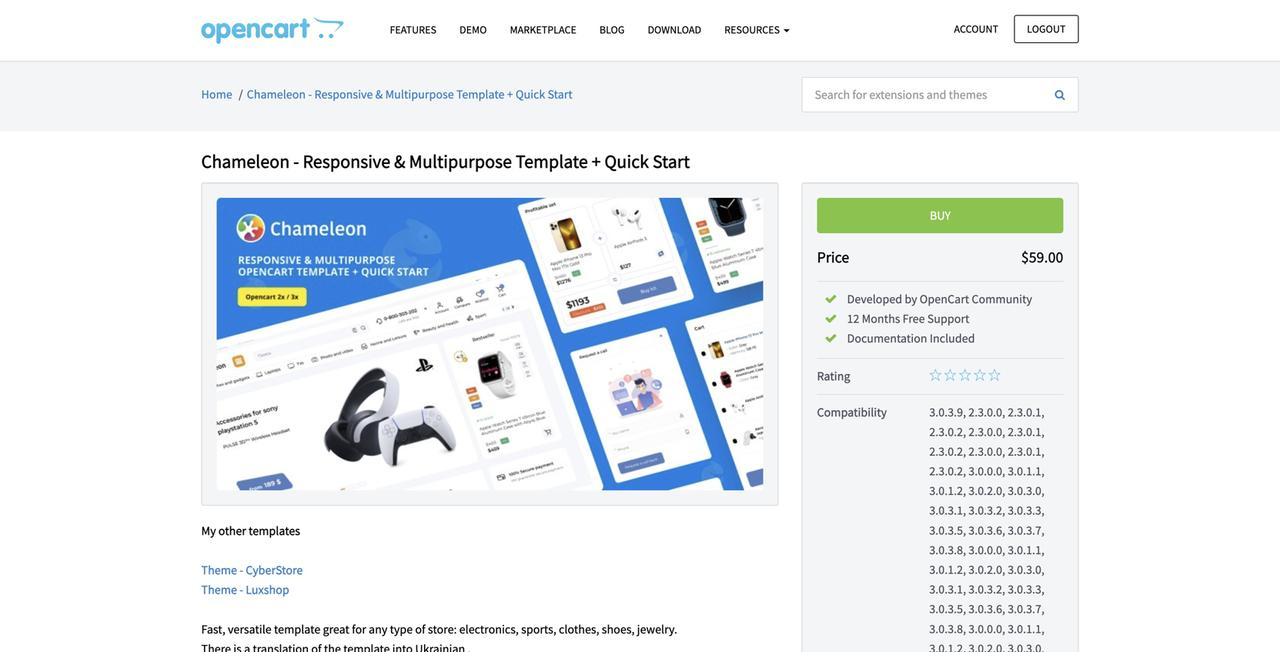 Task type: describe. For each thing, give the bounding box(es) containing it.
blog link
[[588, 16, 636, 43]]

1 star light o image from the left
[[930, 369, 942, 381]]

logout
[[1027, 22, 1066, 36]]

1 3.0.3.3, from the top
[[1008, 503, 1045, 518]]

2 2.3.0.1, from the top
[[1008, 424, 1045, 440]]

fast, versatile template great for any type of store: electronics, sports, clothes, shoes, jewelry.
[[201, 622, 678, 637]]

1 3.0.1.2, from the top
[[930, 483, 966, 499]]

clothes,
[[559, 622, 600, 637]]

sports,
[[521, 622, 557, 637]]

store:
[[428, 622, 457, 637]]

1 vertical spatial +
[[592, 150, 601, 173]]

electronics,
[[459, 622, 519, 637]]

logout link
[[1014, 15, 1079, 43]]

3.0.3.9, 2.3.0.0, 2.3.0.1, 2.3.0.2, 2.3.0.0, 2.3.0.1, 2.3.0.2, 2.3.0.0, 2.3.0.1, 2.3.0.2, 3.0.0.0, 3.0.1.1, 3.0.1.2, 3.0.2.0, 3.0.3.0, 3.0.3.1, 3.0.3.2, 3.0.3.3, 3.0.3.5, 3.0.3.6, 3.0.3.7, 3.0.3.8, 3.0.0.0, 3.0.1.1, 3.0.1.2, 3.0.2.0, 3.0.3.0, 3.0.3.1, 3.0.3.2, 3.0.3.3, 3.0.3.5, 3.0.3.6, 3.0.3.7, 3.0.3.8, 3.0.0.0, 3.0.1.1, 3.0.1.2, 3.0.2
[[930, 404, 1045, 652]]

opencart - chameleon - responsive & multipurpose template + quick start image
[[201, 16, 344, 44]]

1 3.0.3.2, from the top
[[969, 503, 1006, 518]]

demo link
[[448, 16, 499, 43]]

price
[[817, 247, 850, 267]]

demo
[[460, 23, 487, 37]]

opencart
[[920, 291, 970, 307]]

0 vertical spatial quick
[[516, 87, 545, 102]]

2 3.0.0.0, from the top
[[969, 542, 1006, 558]]

2 3.0.3.2, from the top
[[969, 582, 1006, 597]]

0 vertical spatial template
[[456, 87, 505, 102]]

developed
[[847, 291, 903, 307]]

0 vertical spatial &
[[375, 87, 383, 102]]

any
[[369, 622, 388, 637]]

4 star light o image from the left
[[989, 369, 1001, 381]]

2 2.3.0.2, from the top
[[930, 444, 966, 459]]

2 3.0.3.0, from the top
[[1008, 562, 1045, 578]]

type
[[390, 622, 413, 637]]

1 vertical spatial chameleon - responsive & multipurpose template + quick start
[[201, 150, 690, 173]]

3.0.3.9,
[[930, 404, 966, 420]]

account link
[[941, 15, 1012, 43]]

0 vertical spatial responsive
[[315, 87, 373, 102]]

theme - luxshop link
[[201, 582, 289, 598]]

1 vertical spatial chameleon
[[201, 150, 290, 173]]

0 vertical spatial chameleon - responsive & multipurpose template + quick start
[[247, 87, 573, 102]]

chameleon - responsive & multipurpose template + quick start image
[[217, 198, 763, 490]]

search image
[[1055, 89, 1065, 100]]

1 3.0.3.1, from the top
[[930, 503, 966, 518]]

1 vertical spatial &
[[394, 150, 405, 173]]

developed by opencart community 12 months free support documentation included
[[847, 291, 1033, 346]]

resources link
[[713, 16, 802, 43]]

features link
[[378, 16, 448, 43]]

0 horizontal spatial start
[[548, 87, 573, 102]]

3 2.3.0.1, from the top
[[1008, 444, 1045, 459]]

2 2.3.0.0, from the top
[[969, 424, 1006, 440]]

for
[[352, 622, 366, 637]]

other
[[219, 523, 246, 539]]

templates
[[249, 523, 300, 539]]

by
[[905, 291, 918, 307]]

chameleon - responsive & multipurpose template + quick start link
[[247, 87, 573, 102]]

2 3.0.3.3, from the top
[[1008, 582, 1045, 597]]

template
[[274, 622, 321, 637]]

free
[[903, 311, 925, 326]]

marketplace link
[[499, 16, 588, 43]]

1 3.0.1.1, from the top
[[1008, 464, 1045, 479]]

2 3.0.3.5, from the top
[[930, 602, 966, 617]]

3 2.3.0.2, from the top
[[930, 464, 966, 479]]

3 3.0.0.0, from the top
[[969, 621, 1006, 637]]

1 vertical spatial start
[[653, 150, 690, 173]]

features
[[390, 23, 437, 37]]

1 2.3.0.0, from the top
[[969, 404, 1006, 420]]

luxshop
[[246, 582, 289, 598]]

home link
[[201, 87, 232, 102]]

1 theme from the top
[[201, 563, 237, 578]]



Task type: locate. For each thing, give the bounding box(es) containing it.
2 3.0.3.1, from the top
[[930, 582, 966, 597]]

1 vertical spatial 3.0.3.0,
[[1008, 562, 1045, 578]]

0 vertical spatial 3.0.2.0,
[[969, 483, 1006, 499]]

2 3.0.1.1, from the top
[[1008, 542, 1045, 558]]

2 theme from the top
[[201, 582, 237, 598]]

2 vertical spatial 2.3.0.1,
[[1008, 444, 1045, 459]]

1 vertical spatial quick
[[605, 150, 649, 173]]

2 star light o image from the left
[[959, 369, 972, 381]]

start
[[548, 87, 573, 102], [653, 150, 690, 173]]

3 3.0.1.2, from the top
[[930, 641, 966, 652]]

buy
[[930, 208, 951, 223]]

multipurpose
[[385, 87, 454, 102], [409, 150, 512, 173]]

$59.00
[[1022, 247, 1064, 267]]

0 horizontal spatial quick
[[516, 87, 545, 102]]

my other templates
[[201, 523, 300, 539]]

3 star light o image from the left
[[974, 369, 986, 381]]

quick
[[516, 87, 545, 102], [605, 150, 649, 173]]

1 vertical spatial template
[[516, 150, 588, 173]]

3.0.1.2,
[[930, 483, 966, 499], [930, 562, 966, 578], [930, 641, 966, 652]]

2 vertical spatial 2.3.0.2,
[[930, 464, 966, 479]]

support
[[928, 311, 970, 326]]

1 3.0.3.6, from the top
[[969, 523, 1006, 538]]

theme
[[201, 563, 237, 578], [201, 582, 237, 598]]

2 3.0.3.7, from the top
[[1008, 602, 1045, 617]]

0 horizontal spatial &
[[375, 87, 383, 102]]

3.0.3.6,
[[969, 523, 1006, 538], [969, 602, 1006, 617]]

0 vertical spatial 2.3.0.2,
[[930, 424, 966, 440]]

of
[[415, 622, 426, 637]]

0 vertical spatial multipurpose
[[385, 87, 454, 102]]

1 horizontal spatial +
[[592, 150, 601, 173]]

chameleon - responsive & multipurpose template + quick start down features link
[[247, 87, 573, 102]]

0 vertical spatial 3.0.3.6,
[[969, 523, 1006, 538]]

community
[[972, 291, 1033, 307]]

1 horizontal spatial start
[[653, 150, 690, 173]]

3.0.2.0,
[[969, 483, 1006, 499], [969, 562, 1006, 578]]

2 3.0.2.0, from the top
[[969, 562, 1006, 578]]

1 vertical spatial 3.0.3.2,
[[969, 582, 1006, 597]]

2 vertical spatial 3.0.1.1,
[[1008, 621, 1045, 637]]

1 vertical spatial 3.0.3.6,
[[969, 602, 1006, 617]]

3 2.3.0.0, from the top
[[969, 444, 1006, 459]]

1 3.0.3.7, from the top
[[1008, 523, 1045, 538]]

3.0.3.2,
[[969, 503, 1006, 518], [969, 582, 1006, 597]]

1 vertical spatial 3.0.1.2,
[[930, 562, 966, 578]]

chameleon - responsive & multipurpose template + quick start
[[247, 87, 573, 102], [201, 150, 690, 173]]

star light o image
[[944, 369, 957, 381]]

download
[[648, 23, 702, 37]]

12
[[847, 311, 860, 326]]

3 3.0.1.1, from the top
[[1008, 621, 1045, 637]]

great
[[323, 622, 349, 637]]

star light o image
[[930, 369, 942, 381], [959, 369, 972, 381], [974, 369, 986, 381], [989, 369, 1001, 381]]

0 vertical spatial 3.0.3.7,
[[1008, 523, 1045, 538]]

fast,
[[201, 622, 225, 637]]

jewelry.
[[637, 622, 678, 637]]

2.3.0.2,
[[930, 424, 966, 440], [930, 444, 966, 459], [930, 464, 966, 479]]

1 vertical spatial 2.3.0.2,
[[930, 444, 966, 459]]

0 vertical spatial chameleon
[[247, 87, 306, 102]]

3.0.3.0,
[[1008, 483, 1045, 499], [1008, 562, 1045, 578]]

chameleon - responsive & multipurpose template + quick start down chameleon - responsive & multipurpose template + quick start link
[[201, 150, 690, 173]]

0 vertical spatial 3.0.3.1,
[[930, 503, 966, 518]]

Search for extensions and themes text field
[[802, 77, 1043, 112]]

blog
[[600, 23, 625, 37]]

1 3.0.2.0, from the top
[[969, 483, 1006, 499]]

my
[[201, 523, 216, 539]]

1 vertical spatial multipurpose
[[409, 150, 512, 173]]

included
[[930, 331, 975, 346]]

0 horizontal spatial +
[[507, 87, 513, 102]]

versatile
[[228, 622, 272, 637]]

1 horizontal spatial &
[[394, 150, 405, 173]]

& down chameleon - responsive & multipurpose template + quick start link
[[394, 150, 405, 173]]

1 vertical spatial 3.0.0.0,
[[969, 542, 1006, 558]]

1 vertical spatial 3.0.1.1,
[[1008, 542, 1045, 558]]

2 vertical spatial 3.0.0.0,
[[969, 621, 1006, 637]]

0 vertical spatial theme
[[201, 563, 237, 578]]

documentation
[[847, 331, 928, 346]]

0 vertical spatial 3.0.1.1,
[[1008, 464, 1045, 479]]

resources
[[725, 23, 782, 37]]

shoes,
[[602, 622, 635, 637]]

2.3.0.1,
[[1008, 404, 1045, 420], [1008, 424, 1045, 440], [1008, 444, 1045, 459]]

1 vertical spatial 3.0.3.3,
[[1008, 582, 1045, 597]]

3.0.3.8,
[[930, 542, 966, 558], [930, 621, 966, 637]]

theme - cyberstore theme - luxshop
[[201, 563, 303, 598]]

chameleon right home link
[[247, 87, 306, 102]]

1 3.0.3.5, from the top
[[930, 523, 966, 538]]

1 3.0.0.0, from the top
[[969, 464, 1006, 479]]

1 vertical spatial 2.3.0.0,
[[969, 424, 1006, 440]]

1 vertical spatial 3.0.3.8,
[[930, 621, 966, 637]]

0 vertical spatial +
[[507, 87, 513, 102]]

1 vertical spatial 3.0.2.0,
[[969, 562, 1006, 578]]

1 2.3.0.2, from the top
[[930, 424, 966, 440]]

0 vertical spatial 2.3.0.1,
[[1008, 404, 1045, 420]]

rating
[[817, 369, 851, 384]]

marketplace
[[510, 23, 577, 37]]

2 3.0.3.6, from the top
[[969, 602, 1006, 617]]

months
[[862, 311, 900, 326]]

1 2.3.0.1, from the top
[[1008, 404, 1045, 420]]

0 vertical spatial 3.0.3.0,
[[1008, 483, 1045, 499]]

template
[[456, 87, 505, 102], [516, 150, 588, 173]]

1 vertical spatial 2.3.0.1,
[[1008, 424, 1045, 440]]

0 vertical spatial 3.0.0.0,
[[969, 464, 1006, 479]]

chameleon down home
[[201, 150, 290, 173]]

1 horizontal spatial template
[[516, 150, 588, 173]]

download link
[[636, 16, 713, 43]]

0 vertical spatial 2.3.0.0,
[[969, 404, 1006, 420]]

3.0.3.1,
[[930, 503, 966, 518], [930, 582, 966, 597]]

1 3.0.3.0, from the top
[[1008, 483, 1045, 499]]

responsive
[[315, 87, 373, 102], [303, 150, 391, 173]]

0 vertical spatial 3.0.3.3,
[[1008, 503, 1045, 518]]

compatibility
[[817, 404, 887, 420]]

3.0.1.1,
[[1008, 464, 1045, 479], [1008, 542, 1045, 558], [1008, 621, 1045, 637]]

2 3.0.1.2, from the top
[[930, 562, 966, 578]]

0 vertical spatial 3.0.3.2,
[[969, 503, 1006, 518]]

0 vertical spatial 3.0.3.5,
[[930, 523, 966, 538]]

account
[[954, 22, 999, 36]]

buy button
[[817, 198, 1064, 233]]

3.0.3.5,
[[930, 523, 966, 538], [930, 602, 966, 617]]

2 3.0.3.8, from the top
[[930, 621, 966, 637]]

theme - cyberstore link
[[201, 563, 303, 578]]

1 horizontal spatial quick
[[605, 150, 649, 173]]

0 horizontal spatial template
[[456, 87, 505, 102]]

1 3.0.3.8, from the top
[[930, 542, 966, 558]]

cyberstore
[[246, 563, 303, 578]]

1 vertical spatial theme
[[201, 582, 237, 598]]

&
[[375, 87, 383, 102], [394, 150, 405, 173]]

home
[[201, 87, 232, 102]]

1 vertical spatial responsive
[[303, 150, 391, 173]]

2 vertical spatial 3.0.1.2,
[[930, 641, 966, 652]]

1 vertical spatial 3.0.3.5,
[[930, 602, 966, 617]]

3.0.3.3,
[[1008, 503, 1045, 518], [1008, 582, 1045, 597]]

theme up theme - luxshop link
[[201, 563, 237, 578]]

chameleon
[[247, 87, 306, 102], [201, 150, 290, 173]]

2.3.0.0,
[[969, 404, 1006, 420], [969, 424, 1006, 440], [969, 444, 1006, 459]]

3.0.3.7,
[[1008, 523, 1045, 538], [1008, 602, 1045, 617]]

0 vertical spatial 3.0.3.8,
[[930, 542, 966, 558]]

3.0.0.0,
[[969, 464, 1006, 479], [969, 542, 1006, 558], [969, 621, 1006, 637]]

1 vertical spatial 3.0.3.1,
[[930, 582, 966, 597]]

+
[[507, 87, 513, 102], [592, 150, 601, 173]]

theme down theme - cyberstore link
[[201, 582, 237, 598]]

-
[[308, 87, 312, 102], [293, 150, 299, 173], [240, 563, 243, 578], [240, 582, 243, 598]]

& down features link
[[375, 87, 383, 102]]

0 vertical spatial start
[[548, 87, 573, 102]]

0 vertical spatial 3.0.1.2,
[[930, 483, 966, 499]]

1 vertical spatial 3.0.3.7,
[[1008, 602, 1045, 617]]

2 vertical spatial 2.3.0.0,
[[969, 444, 1006, 459]]



Task type: vqa. For each thing, say whether or not it's contained in the screenshot.
the 3.0.0.0,
yes



